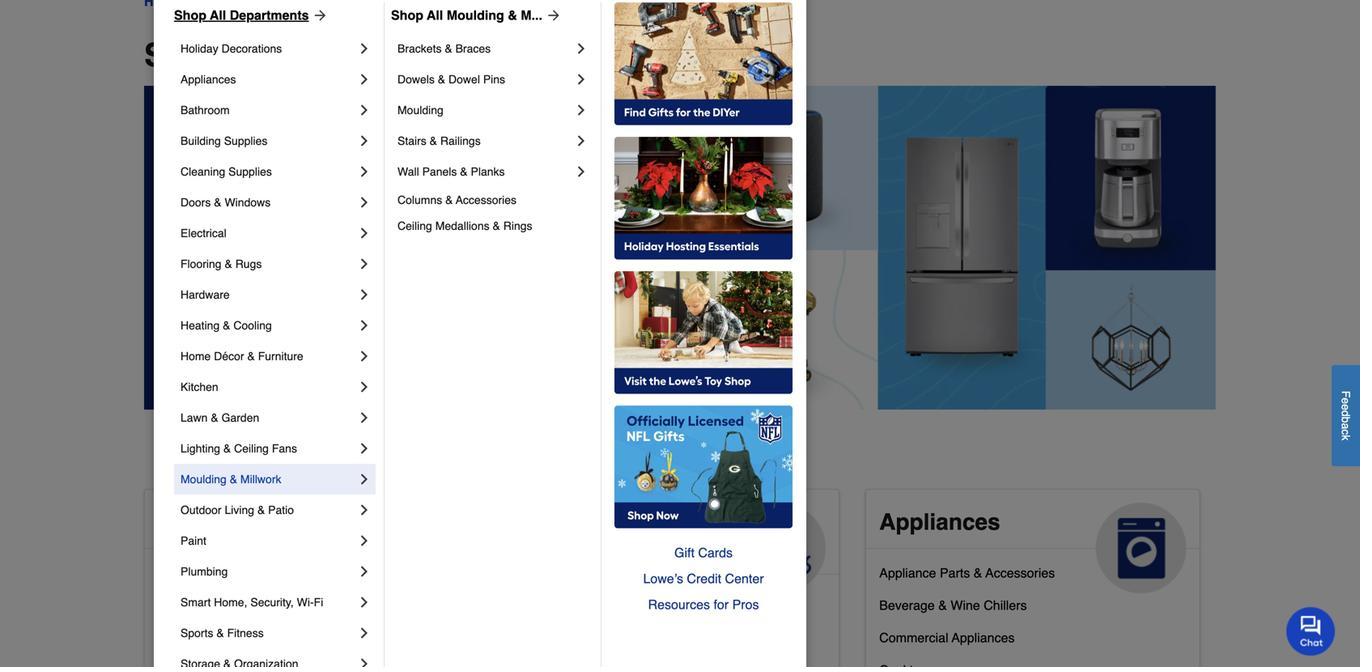 Task type: locate. For each thing, give the bounding box(es) containing it.
accessible for accessible bedroom
[[158, 598, 220, 613]]

find gifts for the diyer. image
[[615, 2, 793, 125]]

sports & fitness
[[181, 627, 264, 640]]

& inside 'link'
[[214, 196, 221, 209]]

chevron right image for brackets & braces
[[573, 40, 589, 57]]

& right décor
[[247, 350, 255, 363]]

doors & windows link
[[181, 187, 356, 218]]

building supplies link
[[181, 125, 356, 156]]

chevron right image
[[356, 40, 372, 57], [356, 71, 372, 87], [356, 194, 372, 211], [356, 225, 372, 241], [356, 256, 372, 272], [356, 287, 372, 303], [356, 410, 372, 426], [356, 502, 372, 518], [356, 625, 372, 641]]

animal & pet care
[[519, 509, 658, 561]]

9 chevron right image from the top
[[356, 625, 372, 641]]

lowe's credit center link
[[615, 566, 793, 592]]

0 vertical spatial departments
[[230, 8, 309, 23]]

animal & pet care link
[[506, 490, 839, 593]]

0 horizontal spatial all
[[210, 8, 226, 23]]

moulding for moulding & millwork
[[181, 473, 227, 486]]

0 vertical spatial furniture
[[258, 350, 303, 363]]

e
[[1340, 398, 1352, 404], [1340, 404, 1352, 410]]

chevron right image for hardware
[[356, 287, 372, 303]]

bathroom
[[181, 104, 230, 117], [223, 565, 280, 580]]

accessible bedroom
[[158, 598, 276, 613]]

2 shop from the left
[[391, 8, 423, 23]]

all up brackets & braces
[[427, 8, 443, 23]]

moulding inside moulding & millwork link
[[181, 473, 227, 486]]

& left cooling
[[223, 319, 230, 332]]

& right doors
[[214, 196, 221, 209]]

1 horizontal spatial ceiling
[[398, 219, 432, 232]]

shop
[[174, 8, 206, 23], [391, 8, 423, 23]]

holiday hosting essentials. image
[[615, 137, 793, 260]]

3 chevron right image from the top
[[356, 194, 372, 211]]

dowels & dowel pins link
[[398, 64, 573, 95]]

bathroom link
[[181, 95, 356, 125]]

columns & accessories
[[398, 194, 517, 206]]

accessible home link
[[145, 490, 478, 593]]

columns & accessories link
[[398, 187, 589, 213]]

0 horizontal spatial accessories
[[456, 194, 517, 206]]

chevron right image
[[573, 40, 589, 57], [573, 71, 589, 87], [356, 102, 372, 118], [573, 102, 589, 118], [356, 133, 372, 149], [573, 133, 589, 149], [356, 164, 372, 180], [573, 164, 589, 180], [356, 317, 372, 334], [356, 348, 372, 364], [356, 379, 372, 395], [356, 440, 372, 457], [356, 471, 372, 487], [356, 533, 372, 549], [356, 564, 372, 580], [356, 594, 372, 610], [356, 656, 372, 667]]

appliances link down the decorations at top left
[[181, 64, 356, 95]]

0 horizontal spatial moulding
[[181, 473, 227, 486]]

1 accessible from the top
[[158, 509, 276, 535]]

resources for pros
[[648, 597, 759, 612]]

moulding up braces
[[447, 8, 504, 23]]

2 vertical spatial supplies
[[576, 591, 626, 606]]

1 horizontal spatial furniture
[[642, 624, 694, 639]]

moulding for moulding
[[398, 104, 444, 117]]

home,
[[214, 596, 247, 609]]

1 vertical spatial supplies
[[228, 165, 272, 178]]

8 chevron right image from the top
[[356, 502, 372, 518]]

4 accessible from the top
[[158, 630, 220, 645]]

0 vertical spatial moulding
[[447, 8, 504, 23]]

cards
[[698, 545, 733, 560]]

0 vertical spatial pet
[[623, 509, 658, 535]]

lowe's
[[643, 571, 683, 586]]

3 accessible from the top
[[158, 598, 220, 613]]

bathroom up smart home, security, wi-fi
[[223, 565, 280, 580]]

2 horizontal spatial moulding
[[447, 8, 504, 23]]

stairs & railings
[[398, 134, 481, 147]]

& right the entry
[[257, 630, 266, 645]]

appliances link up chillers
[[866, 490, 1200, 593]]

e up the d
[[1340, 398, 1352, 404]]

1 horizontal spatial all
[[233, 36, 274, 74]]

0 horizontal spatial ceiling
[[234, 442, 269, 455]]

accessible home
[[158, 509, 346, 535]]

appliances image
[[1096, 503, 1187, 593]]

b
[[1340, 417, 1352, 423]]

& right lawn
[[211, 411, 218, 424]]

doors & windows
[[181, 196, 271, 209]]

pet left beds,
[[519, 624, 538, 639]]

smart
[[181, 596, 211, 609]]

departments for shop all departments
[[283, 36, 481, 74]]

1 shop from the left
[[174, 8, 206, 23]]

lighting & ceiling fans
[[181, 442, 297, 455]]

chevron right image for bathroom
[[356, 102, 372, 118]]

commercial appliances link
[[879, 627, 1015, 659]]

1 vertical spatial furniture
[[642, 624, 694, 639]]

sports
[[181, 627, 213, 640]]

ceiling medallions & rings link
[[398, 213, 589, 239]]

chevron right image for smart home, security, wi-fi
[[356, 594, 372, 610]]

& down accessible bedroom link on the bottom left of the page
[[216, 627, 224, 640]]

0 vertical spatial accessories
[[456, 194, 517, 206]]

shop for shop all moulding & m...
[[391, 8, 423, 23]]

chevron right image for flooring & rugs
[[356, 256, 372, 272]]

4 chevron right image from the top
[[356, 225, 372, 241]]

& left planks
[[460, 165, 468, 178]]

pet
[[623, 509, 658, 535], [519, 624, 538, 639]]

accessible home image
[[375, 503, 465, 593]]

0 vertical spatial bathroom
[[181, 104, 230, 117]]

chevron right image for outdoor living & patio
[[356, 502, 372, 518]]

chevron right image for building supplies
[[356, 133, 372, 149]]

furniture up kitchen link
[[258, 350, 303, 363]]

paint link
[[181, 525, 356, 556]]

shop all moulding & m...
[[391, 8, 542, 23]]

pins
[[483, 73, 505, 86]]

2 vertical spatial moulding
[[181, 473, 227, 486]]

0 horizontal spatial furniture
[[258, 350, 303, 363]]

building
[[181, 134, 221, 147]]

gift
[[674, 545, 695, 560]]

home décor & furniture
[[181, 350, 303, 363]]

6 chevron right image from the top
[[356, 287, 372, 303]]

chevron right image for doors & windows
[[356, 194, 372, 211]]

0 vertical spatial appliances link
[[181, 64, 356, 95]]

entry
[[223, 630, 254, 645]]

& left braces
[[445, 42, 452, 55]]

chevron right image for heating & cooling
[[356, 317, 372, 334]]

arrow right image
[[309, 7, 328, 23]]

moulding down the dowels on the left top of the page
[[398, 104, 444, 117]]

moulding up outdoor
[[181, 473, 227, 486]]

all
[[210, 8, 226, 23], [427, 8, 443, 23], [233, 36, 274, 74]]

home
[[181, 350, 211, 363], [283, 509, 346, 535], [269, 630, 304, 645]]

0 vertical spatial appliances
[[181, 73, 236, 86]]

5 chevron right image from the top
[[356, 256, 372, 272]]

0 horizontal spatial appliances link
[[181, 64, 356, 95]]

1 horizontal spatial pet
[[623, 509, 658, 535]]

supplies for building supplies
[[224, 134, 268, 147]]

plumbing link
[[181, 556, 356, 587]]

moulding inside shop all moulding & m... link
[[447, 8, 504, 23]]

& right animal on the left of the page
[[601, 509, 617, 535]]

1 vertical spatial home
[[283, 509, 346, 535]]

accessories up ceiling medallions & rings link
[[456, 194, 517, 206]]

chevron right image for holiday decorations
[[356, 40, 372, 57]]

appliances up parts
[[879, 509, 1000, 535]]

chevron right image for moulding & millwork
[[356, 471, 372, 487]]

1 chevron right image from the top
[[356, 40, 372, 57]]

home décor & furniture link
[[181, 341, 356, 372]]

brackets & braces
[[398, 42, 491, 55]]

pet up lowe's
[[623, 509, 658, 535]]

braces
[[455, 42, 491, 55]]

e up b
[[1340, 404, 1352, 410]]

lowe's credit center
[[643, 571, 764, 586]]

&
[[508, 8, 517, 23], [445, 42, 452, 55], [438, 73, 445, 86], [430, 134, 437, 147], [460, 165, 468, 178], [445, 194, 453, 206], [214, 196, 221, 209], [493, 219, 500, 232], [225, 257, 232, 270], [223, 319, 230, 332], [247, 350, 255, 363], [211, 411, 218, 424], [223, 442, 231, 455], [230, 473, 237, 486], [257, 504, 265, 517], [601, 509, 617, 535], [974, 565, 982, 580], [938, 598, 947, 613], [630, 624, 638, 639], [216, 627, 224, 640], [257, 630, 266, 645]]

railings
[[440, 134, 481, 147]]

wine
[[951, 598, 980, 613]]

appliances down holiday
[[181, 73, 236, 86]]

moulding & millwork
[[181, 473, 281, 486]]

cleaning supplies
[[181, 165, 272, 178]]

supplies up houses,
[[576, 591, 626, 606]]

2 horizontal spatial all
[[427, 8, 443, 23]]

0 horizontal spatial pet
[[519, 624, 538, 639]]

2 chevron right image from the top
[[356, 71, 372, 87]]

for
[[714, 597, 729, 612]]

holiday
[[181, 42, 218, 55]]

1 horizontal spatial moulding
[[398, 104, 444, 117]]

& right houses,
[[630, 624, 638, 639]]

chevron right image for lawn & garden
[[356, 410, 372, 426]]

1 horizontal spatial shop
[[391, 8, 423, 23]]

shop up holiday
[[174, 8, 206, 23]]

furniture down resources
[[642, 624, 694, 639]]

supplies for livestock supplies
[[576, 591, 626, 606]]

wall panels & planks
[[398, 165, 505, 178]]

cooling
[[233, 319, 272, 332]]

houses,
[[578, 624, 626, 639]]

0 vertical spatial supplies
[[224, 134, 268, 147]]

ceiling up the millwork
[[234, 442, 269, 455]]

1 vertical spatial departments
[[283, 36, 481, 74]]

& left rings
[[493, 219, 500, 232]]

animal & pet care image
[[735, 503, 826, 593]]

outdoor living & patio link
[[181, 495, 356, 525]]

all down shop all departments link at the top of the page
[[233, 36, 274, 74]]

accessories up chillers
[[986, 565, 1055, 580]]

bathroom up building at left top
[[181, 104, 230, 117]]

chevron right image for dowels & dowel pins
[[573, 71, 589, 87]]

enjoy savings year-round. no matter what you're shopping for, find what you need at a great price. image
[[144, 86, 1216, 410]]

1 vertical spatial accessories
[[986, 565, 1055, 580]]

holiday decorations
[[181, 42, 282, 55]]

7 chevron right image from the top
[[356, 410, 372, 426]]

0 horizontal spatial shop
[[174, 8, 206, 23]]

chevron right image for home décor & furniture
[[356, 348, 372, 364]]

shop all departments
[[174, 8, 309, 23]]

shop all moulding & m... link
[[391, 6, 562, 25]]

accessible
[[158, 509, 276, 535], [158, 565, 220, 580], [158, 598, 220, 613], [158, 630, 220, 645]]

& right parts
[[974, 565, 982, 580]]

cleaning
[[181, 165, 225, 178]]

shop up brackets
[[391, 8, 423, 23]]

& left rugs
[[225, 257, 232, 270]]

chevron right image for lighting & ceiling fans
[[356, 440, 372, 457]]

supplies up windows
[[228, 165, 272, 178]]

pet beds, houses, & furniture
[[519, 624, 694, 639]]

wall
[[398, 165, 419, 178]]

panels
[[422, 165, 457, 178]]

dowels & dowel pins
[[398, 73, 505, 86]]

gift cards link
[[615, 540, 793, 566]]

garden
[[222, 411, 259, 424]]

decorations
[[221, 42, 282, 55]]

supplies up cleaning supplies
[[224, 134, 268, 147]]

2 vertical spatial appliances
[[952, 630, 1015, 645]]

credit
[[687, 571, 721, 586]]

accessories
[[456, 194, 517, 206], [986, 565, 1055, 580]]

all for departments
[[210, 8, 226, 23]]

appliances down wine
[[952, 630, 1015, 645]]

chevron right image for cleaning supplies
[[356, 164, 372, 180]]

accessible for accessible home
[[158, 509, 276, 535]]

flooring & rugs
[[181, 257, 262, 270]]

all up the holiday decorations
[[210, 8, 226, 23]]

pros
[[732, 597, 759, 612]]

1 horizontal spatial accessories
[[986, 565, 1055, 580]]

2 accessible from the top
[[158, 565, 220, 580]]

wall panels & planks link
[[398, 156, 573, 187]]

ceiling down columns
[[398, 219, 432, 232]]

1 vertical spatial appliances link
[[866, 490, 1200, 593]]

1 vertical spatial moulding
[[398, 104, 444, 117]]

2 vertical spatial home
[[269, 630, 304, 645]]

moulding & millwork link
[[181, 464, 356, 495]]

moulding inside the moulding link
[[398, 104, 444, 117]]

0 vertical spatial ceiling
[[398, 219, 432, 232]]

décor
[[214, 350, 244, 363]]



Task type: describe. For each thing, give the bounding box(es) containing it.
heating
[[181, 319, 220, 332]]

ceiling medallions & rings
[[398, 219, 532, 232]]

supplies for cleaning supplies
[[228, 165, 272, 178]]

dowels
[[398, 73, 435, 86]]

accessible for accessible bathroom
[[158, 565, 220, 580]]

accessible entry & home link
[[158, 627, 304, 659]]

pet inside animal & pet care
[[623, 509, 658, 535]]

1 vertical spatial pet
[[519, 624, 538, 639]]

smart home, security, wi-fi link
[[181, 587, 356, 618]]

accessible entry & home
[[158, 630, 304, 645]]

doors
[[181, 196, 211, 209]]

dowel
[[449, 73, 480, 86]]

brackets
[[398, 42, 442, 55]]

electrical
[[181, 227, 227, 240]]

kitchen
[[181, 381, 218, 393]]

f e e d b a c k button
[[1332, 365, 1360, 466]]

d
[[1340, 410, 1352, 417]]

departments for shop all departments
[[230, 8, 309, 23]]

planks
[[471, 165, 505, 178]]

brackets & braces link
[[398, 33, 573, 64]]

& left the patio at the left of the page
[[257, 504, 265, 517]]

paint
[[181, 534, 206, 547]]

shop
[[144, 36, 225, 74]]

chevron right image for stairs & railings
[[573, 133, 589, 149]]

heating & cooling link
[[181, 310, 356, 341]]

all for moulding
[[427, 8, 443, 23]]

parts
[[940, 565, 970, 580]]

1 vertical spatial ceiling
[[234, 442, 269, 455]]

living
[[225, 504, 254, 517]]

1 vertical spatial appliances
[[879, 509, 1000, 535]]

fitness
[[227, 627, 264, 640]]

& down wall panels & planks
[[445, 194, 453, 206]]

hardware link
[[181, 279, 356, 310]]

& right lighting
[[223, 442, 231, 455]]

& left the millwork
[[230, 473, 237, 486]]

millwork
[[240, 473, 281, 486]]

rings
[[503, 219, 532, 232]]

kitchen link
[[181, 372, 356, 402]]

& right stairs
[[430, 134, 437, 147]]

livestock supplies
[[519, 591, 626, 606]]

holiday decorations link
[[181, 33, 356, 64]]

smart home, security, wi-fi
[[181, 596, 323, 609]]

plumbing
[[181, 565, 228, 578]]

chevron right image for plumbing
[[356, 564, 372, 580]]

officially licensed n f l gifts. shop now. image
[[615, 406, 793, 529]]

care
[[519, 535, 569, 561]]

visit the lowe's toy shop. image
[[615, 271, 793, 394]]

shop all departments
[[144, 36, 481, 74]]

& left the m...
[[508, 8, 517, 23]]

chevron right image for sports & fitness
[[356, 625, 372, 641]]

sports & fitness link
[[181, 618, 356, 649]]

0 vertical spatial home
[[181, 350, 211, 363]]

1 vertical spatial bathroom
[[223, 565, 280, 580]]

1 horizontal spatial appliances link
[[866, 490, 1200, 593]]

arrow right image
[[542, 7, 562, 23]]

m...
[[521, 8, 542, 23]]

chevron right image for electrical
[[356, 225, 372, 241]]

accessible bedroom link
[[158, 594, 276, 627]]

beverage & wine chillers
[[879, 598, 1027, 613]]

security,
[[250, 596, 294, 609]]

center
[[725, 571, 764, 586]]

cleaning supplies link
[[181, 156, 356, 187]]

outdoor living & patio
[[181, 504, 294, 517]]

commercial
[[879, 630, 948, 645]]

shop for shop all departments
[[174, 8, 206, 23]]

patio
[[268, 504, 294, 517]]

& left wine
[[938, 598, 947, 613]]

chat invite button image
[[1287, 606, 1336, 656]]

1 e from the top
[[1340, 398, 1352, 404]]

2 e from the top
[[1340, 404, 1352, 410]]

flooring
[[181, 257, 222, 270]]

accessible for accessible entry & home
[[158, 630, 220, 645]]

resources for pros link
[[615, 592, 793, 618]]

gift cards
[[674, 545, 733, 560]]

chevron right image for appliances
[[356, 71, 372, 87]]

outdoor
[[181, 504, 222, 517]]

heating & cooling
[[181, 319, 272, 332]]

fans
[[272, 442, 297, 455]]

hardware
[[181, 288, 230, 301]]

& inside animal & pet care
[[601, 509, 617, 535]]

lighting
[[181, 442, 220, 455]]

pet beds, houses, & furniture link
[[519, 620, 694, 653]]

animal
[[519, 509, 594, 535]]

windows
[[225, 196, 271, 209]]

& left dowel
[[438, 73, 445, 86]]

chevron right image for wall panels & planks
[[573, 164, 589, 180]]

appliance parts & accessories link
[[879, 562, 1055, 594]]

chevron right image for moulding
[[573, 102, 589, 118]]

beverage & wine chillers link
[[879, 594, 1027, 627]]

lighting & ceiling fans link
[[181, 433, 356, 464]]

accessible bathroom link
[[158, 562, 280, 594]]

chevron right image for paint
[[356, 533, 372, 549]]

chevron right image for kitchen
[[356, 379, 372, 395]]

c
[[1340, 429, 1352, 435]]

lawn
[[181, 411, 208, 424]]

wi-
[[297, 596, 314, 609]]

appliance parts & accessories
[[879, 565, 1055, 580]]

shop all departments link
[[174, 6, 328, 25]]

lawn & garden
[[181, 411, 259, 424]]

beds,
[[542, 624, 575, 639]]

k
[[1340, 435, 1352, 440]]



Task type: vqa. For each thing, say whether or not it's contained in the screenshot.
PANELS
yes



